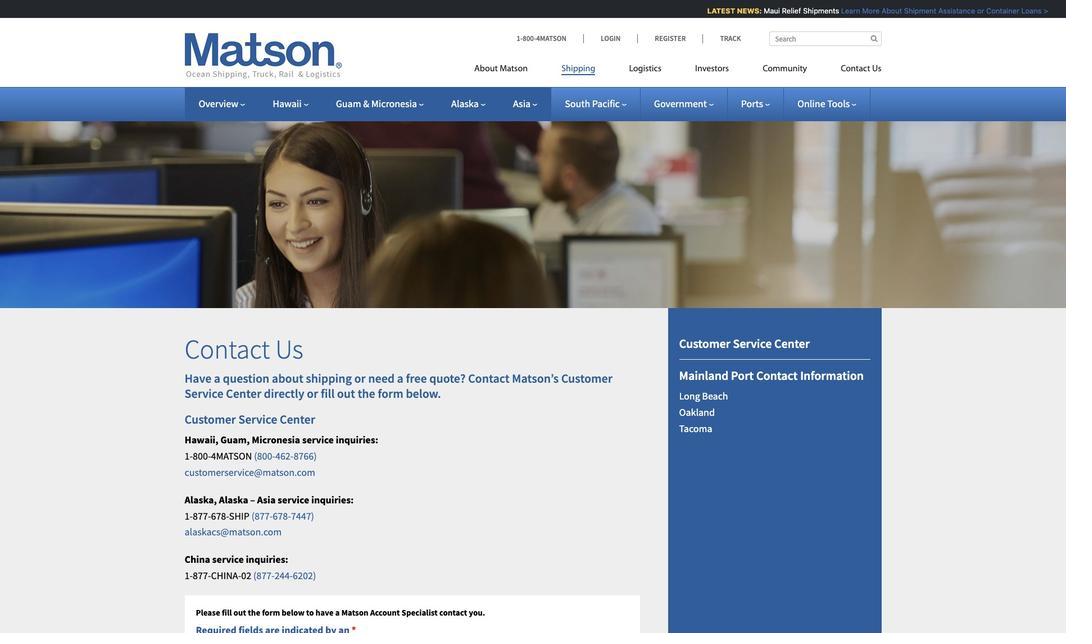 Task type: locate. For each thing, give the bounding box(es) containing it.
service up guam,
[[238, 412, 277, 428]]

oakland link
[[679, 406, 715, 419]]

or left container
[[974, 6, 981, 15]]

0 vertical spatial (877-
[[252, 510, 273, 523]]

2 horizontal spatial service
[[733, 336, 772, 352]]

alaska down about matson
[[451, 97, 479, 110]]

center left directly
[[226, 386, 261, 402]]

1 vertical spatial contact us
[[185, 332, 303, 366]]

1 vertical spatial form
[[262, 608, 280, 619]]

0 vertical spatial service
[[733, 336, 772, 352]]

service up port
[[733, 336, 772, 352]]

pacific
[[592, 97, 620, 110]]

678- right ship
[[273, 510, 291, 523]]

or left need on the bottom
[[354, 371, 366, 387]]

the inside have a question about shipping or need a free quote? contact matson's customer service center directly or fill out the form below.
[[358, 386, 375, 402]]

about
[[879, 6, 899, 15], [474, 65, 498, 74]]

1 vertical spatial center
[[226, 386, 261, 402]]

1 horizontal spatial customer
[[561, 371, 613, 387]]

&
[[363, 97, 369, 110]]

matson
[[500, 65, 528, 74], [341, 608, 369, 619]]

0 vertical spatial micronesia
[[371, 97, 417, 110]]

customer service center up port
[[679, 336, 810, 352]]

0 vertical spatial alaska
[[451, 97, 479, 110]]

micronesia for &
[[371, 97, 417, 110]]

asia link
[[513, 97, 537, 110]]

2 vertical spatial service
[[238, 412, 277, 428]]

alaska, alaska – asia service inquiries: 1-877-678-ship (877-678-7447) alaskacs@matson.com
[[185, 494, 354, 539]]

maui
[[761, 6, 777, 15]]

1 vertical spatial about
[[474, 65, 498, 74]]

4matson
[[536, 34, 567, 43], [211, 450, 252, 463]]

2 vertical spatial inquiries:
[[246, 554, 288, 567]]

information
[[800, 368, 864, 384]]

customer service center for mainland port contact information
[[679, 336, 810, 352]]

or right directly
[[307, 386, 318, 402]]

please fill out the form below to have a matson account specialist contact you.
[[196, 608, 485, 619]]

1 horizontal spatial customer service center
[[679, 336, 810, 352]]

overview link
[[199, 97, 245, 110]]

0 horizontal spatial alaska
[[219, 494, 248, 507]]

fill
[[321, 386, 335, 402], [222, 608, 232, 619]]

us up about
[[275, 332, 303, 366]]

1 horizontal spatial or
[[354, 371, 366, 387]]

center up mainland port contact information
[[774, 336, 810, 352]]

0 vertical spatial matson
[[500, 65, 528, 74]]

1 horizontal spatial out
[[337, 386, 355, 402]]

1- inside china service inquiries: 1-877-china-02 (877-244-6202)
[[185, 570, 193, 583]]

government link
[[654, 97, 714, 110]]

(877- inside alaska, alaska – asia service inquiries: 1-877-678-ship (877-678-7447) alaskacs@matson.com
[[252, 510, 273, 523]]

0 vertical spatial center
[[774, 336, 810, 352]]

asia right –
[[257, 494, 276, 507]]

(877- right 02
[[253, 570, 275, 583]]

0 vertical spatial 800-
[[523, 34, 536, 43]]

assistance
[[936, 6, 972, 15]]

customer service center up guam,
[[185, 412, 315, 428]]

0 vertical spatial asia
[[513, 97, 531, 110]]

learn
[[838, 6, 857, 15]]

about inside top menu navigation
[[474, 65, 498, 74]]

online
[[798, 97, 825, 110]]

latest news: maui relief shipments learn more about shipment assistance or container loans >
[[704, 6, 1045, 15]]

fill right about
[[321, 386, 335, 402]]

1 horizontal spatial contact us
[[841, 65, 882, 74]]

out right 'please'
[[234, 608, 246, 619]]

1 horizontal spatial form
[[378, 386, 403, 402]]

asia down about matson link
[[513, 97, 531, 110]]

4matson down guam,
[[211, 450, 252, 463]]

service for mainland port contact information
[[733, 336, 772, 352]]

customerservice@matson.com
[[185, 466, 315, 479]]

877- inside china service inquiries: 1-877-china-02 (877-244-6202)
[[193, 570, 211, 583]]

account
[[370, 608, 400, 619]]

(877-678-7447) link
[[252, 510, 314, 523]]

2 877- from the top
[[193, 570, 211, 583]]

form left the below
[[262, 608, 280, 619]]

hawaii link
[[273, 97, 308, 110]]

1 vertical spatial inquiries:
[[311, 494, 354, 507]]

7447)
[[291, 510, 314, 523]]

1 vertical spatial service
[[278, 494, 309, 507]]

None search field
[[769, 31, 882, 46]]

the down 02
[[248, 608, 260, 619]]

investors
[[695, 65, 729, 74]]

out inside have a question about shipping or need a free quote? contact matson's customer service center directly or fill out the form below.
[[337, 386, 355, 402]]

inquiries:
[[336, 434, 378, 447], [311, 494, 354, 507], [246, 554, 288, 567]]

customer right matson's
[[561, 371, 613, 387]]

1 horizontal spatial us
[[872, 65, 882, 74]]

guam
[[336, 97, 361, 110]]

0 vertical spatial form
[[378, 386, 403, 402]]

1 vertical spatial 877-
[[193, 570, 211, 583]]

service inside china service inquiries: 1-877-china-02 (877-244-6202)
[[212, 554, 244, 567]]

alaska up ship
[[219, 494, 248, 507]]

1 vertical spatial 800-
[[193, 450, 211, 463]]

1 vertical spatial 4matson
[[211, 450, 252, 463]]

south pacific link
[[565, 97, 627, 110]]

about
[[272, 371, 303, 387]]

0 vertical spatial 877-
[[193, 510, 211, 523]]

section
[[654, 308, 896, 634]]

0 vertical spatial service
[[302, 434, 334, 447]]

shipping
[[306, 371, 352, 387]]

1 vertical spatial asia
[[257, 494, 276, 507]]

please
[[196, 608, 220, 619]]

form inside have a question about shipping or need a free quote? contact matson's customer service center directly or fill out the form below.
[[378, 386, 403, 402]]

0 vertical spatial customer service center
[[679, 336, 810, 352]]

out left need on the bottom
[[337, 386, 355, 402]]

relief
[[779, 6, 798, 15]]

hawaii, guam, micronesia service inquiries: 1-800-4matson (800-462-8766) customerservice@matson.com
[[185, 434, 378, 479]]

(877-244-6202) link
[[253, 570, 316, 583]]

678- up alaskacs@matson.com link
[[211, 510, 229, 523]]

0 vertical spatial customer
[[679, 336, 731, 352]]

1 horizontal spatial center
[[280, 412, 315, 428]]

contact us up question
[[185, 332, 303, 366]]

0 horizontal spatial 4matson
[[211, 450, 252, 463]]

(877- down –
[[252, 510, 273, 523]]

micronesia
[[371, 97, 417, 110], [252, 434, 300, 447]]

asia inside alaska, alaska – asia service inquiries: 1-877-678-ship (877-678-7447) alaskacs@matson.com
[[257, 494, 276, 507]]

contact up question
[[185, 332, 270, 366]]

4matson up shipping
[[536, 34, 567, 43]]

0 vertical spatial contact us
[[841, 65, 882, 74]]

service
[[733, 336, 772, 352], [185, 386, 223, 402], [238, 412, 277, 428]]

1 vertical spatial matson
[[341, 608, 369, 619]]

0 horizontal spatial service
[[185, 386, 223, 402]]

us
[[872, 65, 882, 74], [275, 332, 303, 366]]

asia
[[513, 97, 531, 110], [257, 494, 276, 507]]

tacoma
[[679, 423, 712, 436]]

2 vertical spatial customer
[[185, 412, 236, 428]]

service up china-
[[212, 554, 244, 567]]

0 vertical spatial inquiries:
[[336, 434, 378, 447]]

0 vertical spatial fill
[[321, 386, 335, 402]]

1 vertical spatial micronesia
[[252, 434, 300, 447]]

462-
[[275, 450, 294, 463]]

customer up "mainland"
[[679, 336, 731, 352]]

service up 8766)
[[302, 434, 334, 447]]

micronesia inside the 'hawaii, guam, micronesia service inquiries: 1-800-4matson (800-462-8766) customerservice@matson.com'
[[252, 434, 300, 447]]

1- down alaska,
[[185, 510, 193, 523]]

1 vertical spatial alaska
[[219, 494, 248, 507]]

1- inside the 'hawaii, guam, micronesia service inquiries: 1-800-4matson (800-462-8766) customerservice@matson.com'
[[185, 450, 193, 463]]

guam & micronesia
[[336, 97, 417, 110]]

a
[[214, 371, 220, 387], [397, 371, 404, 387], [335, 608, 340, 619]]

(877- inside china service inquiries: 1-877-china-02 (877-244-6202)
[[253, 570, 275, 583]]

800- up about matson link
[[523, 34, 536, 43]]

form
[[378, 386, 403, 402], [262, 608, 280, 619]]

form left free
[[378, 386, 403, 402]]

0 horizontal spatial a
[[214, 371, 220, 387]]

service for hawaii, guam, micronesia service inquiries:
[[238, 412, 277, 428]]

6202)
[[293, 570, 316, 583]]

0 horizontal spatial micronesia
[[252, 434, 300, 447]]

micronesia up the 462-
[[252, 434, 300, 447]]

1 vertical spatial us
[[275, 332, 303, 366]]

0 vertical spatial us
[[872, 65, 882, 74]]

about right more
[[879, 6, 899, 15]]

800- down hawaii,
[[193, 450, 211, 463]]

(800-462-8766) link
[[254, 450, 317, 463]]

2 678- from the left
[[273, 510, 291, 523]]

contact right quote?
[[468, 371, 510, 387]]

1 678- from the left
[[211, 510, 229, 523]]

2 vertical spatial center
[[280, 412, 315, 428]]

0 horizontal spatial center
[[226, 386, 261, 402]]

south
[[565, 97, 590, 110]]

contact inside have a question about shipping or need a free quote? contact matson's customer service center directly or fill out the form below.
[[468, 371, 510, 387]]

1 vertical spatial customer
[[561, 371, 613, 387]]

contact up tools
[[841, 65, 870, 74]]

0 horizontal spatial 678-
[[211, 510, 229, 523]]

(877-
[[252, 510, 273, 523], [253, 570, 275, 583]]

1 vertical spatial fill
[[222, 608, 232, 619]]

community link
[[746, 59, 824, 82]]

–
[[250, 494, 255, 507]]

2 horizontal spatial center
[[774, 336, 810, 352]]

micronesia right &
[[371, 97, 417, 110]]

or
[[974, 6, 981, 15], [354, 371, 366, 387], [307, 386, 318, 402]]

alaska link
[[451, 97, 486, 110]]

1 horizontal spatial the
[[358, 386, 375, 402]]

service up hawaii,
[[185, 386, 223, 402]]

china-
[[211, 570, 241, 583]]

free
[[406, 371, 427, 387]]

south pacific
[[565, 97, 620, 110]]

login
[[601, 34, 621, 43]]

0 horizontal spatial customer service center
[[185, 412, 315, 428]]

shipping link
[[545, 59, 612, 82]]

2 vertical spatial service
[[212, 554, 244, 567]]

2 horizontal spatial customer
[[679, 336, 731, 352]]

0 vertical spatial 4matson
[[536, 34, 567, 43]]

center
[[774, 336, 810, 352], [226, 386, 261, 402], [280, 412, 315, 428]]

1- up about matson link
[[517, 34, 523, 43]]

service inside section
[[733, 336, 772, 352]]

customer for hawaii, guam, micronesia service inquiries:
[[185, 412, 236, 428]]

customer
[[679, 336, 731, 352], [561, 371, 613, 387], [185, 412, 236, 428]]

1 horizontal spatial matson
[[500, 65, 528, 74]]

ports link
[[741, 97, 770, 110]]

fill right 'please'
[[222, 608, 232, 619]]

guam & micronesia link
[[336, 97, 424, 110]]

0 horizontal spatial contact us
[[185, 332, 303, 366]]

track link
[[703, 34, 741, 43]]

matson up asia link
[[500, 65, 528, 74]]

0 horizontal spatial asia
[[257, 494, 276, 507]]

1 horizontal spatial micronesia
[[371, 97, 417, 110]]

matson left account
[[341, 608, 369, 619]]

alaskacs@matson.com
[[185, 526, 282, 539]]

inquiries: inside the 'hawaii, guam, micronesia service inquiries: 1-800-4matson (800-462-8766) customerservice@matson.com'
[[336, 434, 378, 447]]

contact us down search image
[[841, 65, 882, 74]]

4matson inside the 'hawaii, guam, micronesia service inquiries: 1-800-4matson (800-462-8766) customerservice@matson.com'
[[211, 450, 252, 463]]

1 horizontal spatial 678-
[[273, 510, 291, 523]]

about up alaska link
[[474, 65, 498, 74]]

customer service center for hawaii, guam, micronesia service inquiries:
[[185, 412, 315, 428]]

center inside have a question about shipping or need a free quote? contact matson's customer service center directly or fill out the form below.
[[226, 386, 261, 402]]

center down directly
[[280, 412, 315, 428]]

0 horizontal spatial or
[[307, 386, 318, 402]]

877- down alaska,
[[193, 510, 211, 523]]

contact us link
[[824, 59, 882, 82]]

1- down china
[[185, 570, 193, 583]]

the right shipping
[[358, 386, 375, 402]]

matson's
[[512, 371, 559, 387]]

1 horizontal spatial fill
[[321, 386, 335, 402]]

need
[[368, 371, 395, 387]]

1 horizontal spatial 4matson
[[536, 34, 567, 43]]

0 horizontal spatial about
[[474, 65, 498, 74]]

1 vertical spatial customer service center
[[185, 412, 315, 428]]

0 horizontal spatial 800-
[[193, 450, 211, 463]]

contact
[[841, 65, 870, 74], [185, 332, 270, 366], [756, 368, 798, 384], [468, 371, 510, 387]]

1 877- from the top
[[193, 510, 211, 523]]

1 horizontal spatial service
[[238, 412, 277, 428]]

0 vertical spatial out
[[337, 386, 355, 402]]

us down search image
[[872, 65, 882, 74]]

1 vertical spatial the
[[248, 608, 260, 619]]

service up "7447)"
[[278, 494, 309, 507]]

fill inside have a question about shipping or need a free quote? contact matson's customer service center directly or fill out the form below.
[[321, 386, 335, 402]]

customer up hawaii,
[[185, 412, 236, 428]]

0 vertical spatial the
[[358, 386, 375, 402]]

1 vertical spatial (877-
[[253, 570, 275, 583]]

out
[[337, 386, 355, 402], [234, 608, 246, 619]]

1- down hawaii,
[[185, 450, 193, 463]]

0 horizontal spatial customer
[[185, 412, 236, 428]]

877- down china
[[193, 570, 211, 583]]

alaska inside alaska, alaska – asia service inquiries: 1-877-678-ship (877-678-7447) alaskacs@matson.com
[[219, 494, 248, 507]]

0 vertical spatial about
[[879, 6, 899, 15]]

inquiries: inside china service inquiries: 1-877-china-02 (877-244-6202)
[[246, 554, 288, 567]]

1 vertical spatial out
[[234, 608, 246, 619]]

tacoma link
[[679, 423, 712, 436]]

about matson
[[474, 65, 528, 74]]

1 vertical spatial service
[[185, 386, 223, 402]]

0 horizontal spatial out
[[234, 608, 246, 619]]

latest
[[704, 6, 732, 15]]

1-800-4matson
[[517, 34, 567, 43]]

1 horizontal spatial 800-
[[523, 34, 536, 43]]



Task type: describe. For each thing, give the bounding box(es) containing it.
long
[[679, 390, 700, 403]]

container
[[983, 6, 1017, 15]]

long beach link
[[679, 390, 728, 403]]

alaskacs@matson.com link
[[185, 526, 282, 539]]

logistics
[[629, 65, 662, 74]]

banner image
[[0, 103, 1066, 308]]

2 horizontal spatial or
[[974, 6, 981, 15]]

inquiries: inside alaska, alaska – asia service inquiries: 1-877-678-ship (877-678-7447) alaskacs@matson.com
[[311, 494, 354, 507]]

have
[[185, 371, 212, 387]]

china
[[185, 554, 210, 567]]

contact us inside top menu navigation
[[841, 65, 882, 74]]

specialist
[[402, 608, 438, 619]]

long beach oakland tacoma
[[679, 390, 728, 436]]

learn more about shipment assistance or container loans > link
[[838, 6, 1045, 15]]

to
[[306, 608, 314, 619]]

community
[[763, 65, 807, 74]]

customerservice@matson.com link
[[185, 466, 315, 479]]

8766)
[[294, 450, 317, 463]]

hawaii,
[[185, 434, 218, 447]]

customer inside have a question about shipping or need a free quote? contact matson's customer service center directly or fill out the form below.
[[561, 371, 613, 387]]

have
[[316, 608, 334, 619]]

shipping
[[562, 65, 595, 74]]

Search search field
[[769, 31, 882, 46]]

center for mainland port contact information
[[774, 336, 810, 352]]

1 horizontal spatial asia
[[513, 97, 531, 110]]

have a question about shipping or need a free quote? contact matson's customer service center directly or fill out the form below.
[[185, 371, 613, 402]]

register
[[655, 34, 686, 43]]

shipments
[[800, 6, 836, 15]]

contact right port
[[756, 368, 798, 384]]

1 horizontal spatial alaska
[[451, 97, 479, 110]]

hawaii
[[273, 97, 302, 110]]

overview
[[199, 97, 238, 110]]

top menu navigation
[[474, 59, 882, 82]]

you.
[[469, 608, 485, 619]]

0 horizontal spatial fill
[[222, 608, 232, 619]]

>
[[1041, 6, 1045, 15]]

service inside the 'hawaii, guam, micronesia service inquiries: 1-800-4matson (800-462-8766) customerservice@matson.com'
[[302, 434, 334, 447]]

directly
[[264, 386, 304, 402]]

micronesia for guam,
[[252, 434, 300, 447]]

02
[[241, 570, 251, 583]]

beach
[[702, 390, 728, 403]]

ship
[[229, 510, 249, 523]]

search image
[[871, 35, 878, 42]]

1 horizontal spatial a
[[335, 608, 340, 619]]

shipment
[[901, 6, 934, 15]]

quote?
[[429, 371, 466, 387]]

oakland
[[679, 406, 715, 419]]

1-800-4matson link
[[517, 34, 583, 43]]

tools
[[827, 97, 850, 110]]

us inside top menu navigation
[[872, 65, 882, 74]]

(800-
[[254, 450, 275, 463]]

section containing customer service center
[[654, 308, 896, 634]]

1 horizontal spatial about
[[879, 6, 899, 15]]

mainland
[[679, 368, 729, 384]]

guam,
[[220, 434, 250, 447]]

0 horizontal spatial form
[[262, 608, 280, 619]]

china service inquiries: 1-877-china-02 (877-244-6202)
[[185, 554, 316, 583]]

investors link
[[678, 59, 746, 82]]

800- inside the 'hawaii, guam, micronesia service inquiries: 1-800-4matson (800-462-8766) customerservice@matson.com'
[[193, 450, 211, 463]]

1- inside alaska, alaska – asia service inquiries: 1-877-678-ship (877-678-7447) alaskacs@matson.com
[[185, 510, 193, 523]]

ports
[[741, 97, 763, 110]]

service inside alaska, alaska – asia service inquiries: 1-877-678-ship (877-678-7447) alaskacs@matson.com
[[278, 494, 309, 507]]

contact
[[439, 608, 467, 619]]

register link
[[638, 34, 703, 43]]

matson inside about matson link
[[500, 65, 528, 74]]

track
[[720, 34, 741, 43]]

center for hawaii, guam, micronesia service inquiries:
[[280, 412, 315, 428]]

loans
[[1019, 6, 1039, 15]]

2 horizontal spatial a
[[397, 371, 404, 387]]

contact inside top menu navigation
[[841, 65, 870, 74]]

0 horizontal spatial us
[[275, 332, 303, 366]]

online tools link
[[798, 97, 857, 110]]

service inside have a question about shipping or need a free quote? contact matson's customer service center directly or fill out the form below.
[[185, 386, 223, 402]]

about matson link
[[474, 59, 545, 82]]

customer for mainland port contact information
[[679, 336, 731, 352]]

logistics link
[[612, 59, 678, 82]]

question
[[223, 371, 269, 387]]

news:
[[734, 6, 759, 15]]

below.
[[406, 386, 441, 402]]

mainland port contact information
[[679, 368, 864, 384]]

877- inside alaska, alaska – asia service inquiries: 1-877-678-ship (877-678-7447) alaskacs@matson.com
[[193, 510, 211, 523]]

alaska,
[[185, 494, 217, 507]]

more
[[859, 6, 877, 15]]

244-
[[275, 570, 293, 583]]

blue matson logo with ocean, shipping, truck, rail and logistics written beneath it. image
[[185, 33, 342, 79]]

below
[[282, 608, 305, 619]]

port
[[731, 368, 754, 384]]

0 horizontal spatial matson
[[341, 608, 369, 619]]

0 horizontal spatial the
[[248, 608, 260, 619]]



Task type: vqa. For each thing, say whether or not it's contained in the screenshot.
bottom About
yes



